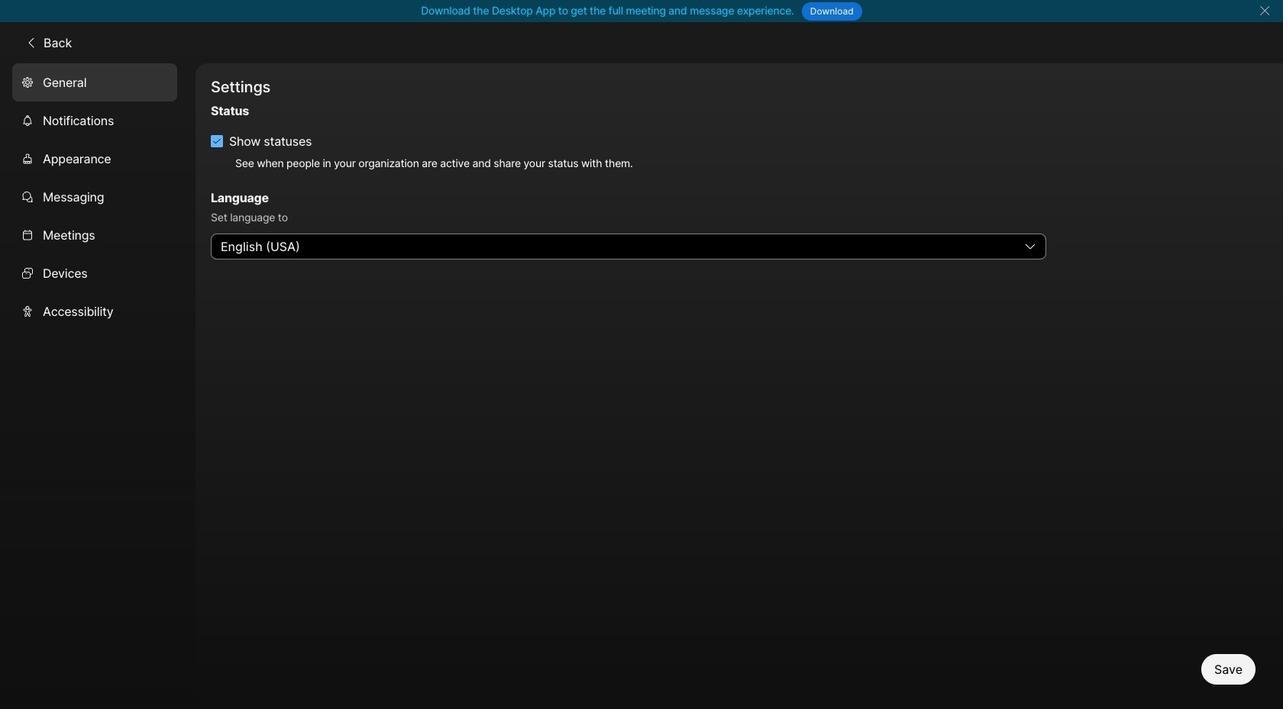 Task type: vqa. For each thing, say whether or not it's contained in the screenshot.
cancel_16 image
yes



Task type: locate. For each thing, give the bounding box(es) containing it.
settings navigation
[[0, 63, 196, 710]]

accessibility tab
[[12, 292, 177, 331]]

meetings tab
[[12, 216, 177, 254]]

messaging tab
[[12, 178, 177, 216]]

cancel_16 image
[[1259, 5, 1271, 17]]



Task type: describe. For each thing, give the bounding box(es) containing it.
notifications tab
[[12, 101, 177, 140]]

appearance tab
[[12, 140, 177, 178]]

general tab
[[12, 63, 177, 101]]

devices tab
[[12, 254, 177, 292]]



